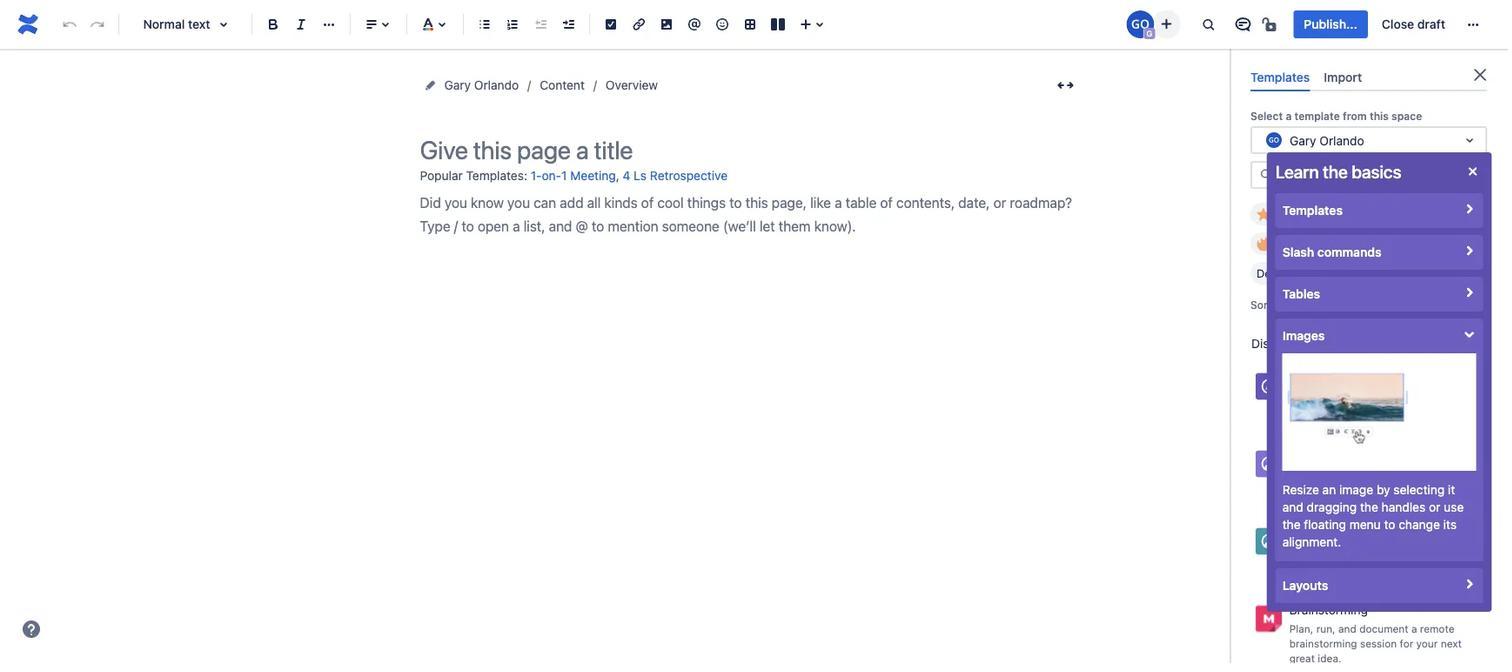 Task type: vqa. For each thing, say whether or not it's contained in the screenshot.
the bottommost the by
yes



Task type: locate. For each thing, give the bounding box(es) containing it.
and
[[1380, 391, 1398, 403], [1283, 500, 1304, 515], [1339, 623, 1357, 635]]

run,
[[1317, 623, 1336, 635]]

basics up templates dropdown button
[[1352, 161, 1402, 182]]

your right of
[[1357, 560, 1379, 572]]

gary orlando right move this page icon
[[444, 78, 519, 92]]

to up product
[[1373, 546, 1383, 558]]

the right master in the right of the page
[[1327, 391, 1342, 403]]

1 vertical spatial your
[[1417, 637, 1439, 650]]

or
[[1430, 500, 1441, 515], [1423, 560, 1433, 572]]

the up dragging
[[1313, 483, 1329, 495]]

customer up an at the bottom right
[[1315, 468, 1361, 480]]

insights
[[1438, 468, 1476, 480]]

idea.
[[1318, 652, 1342, 664]]

templates button
[[1276, 193, 1484, 228]]

gary orlando link
[[444, 75, 519, 96]]

1 vertical spatial gary orlando
[[1290, 133, 1365, 147]]

image
[[1340, 483, 1374, 497]]

help image
[[21, 619, 42, 640]]

with
[[1323, 405, 1343, 417], [1290, 483, 1310, 495]]

to inside resize an image by selecting it and dragging the handles or use the floating menu to change its alignment.
[[1385, 518, 1396, 532]]

slash commands button
[[1276, 235, 1484, 270]]

turn
[[1290, 468, 1312, 480]]

0 horizontal spatial to
[[1373, 546, 1383, 558]]

2 horizontal spatial and
[[1380, 391, 1398, 403]]

tables button
[[1276, 277, 1484, 312]]

tutorial
[[1389, 372, 1439, 384]]

to down handles
[[1385, 518, 1396, 532]]

1 horizontal spatial gary orlando
[[1290, 133, 1365, 147]]

great
[[1290, 652, 1315, 664]]

templates
[[1251, 70, 1311, 84], [1283, 203, 1343, 218], [1295, 208, 1350, 221]]

1 vertical spatial with
[[1290, 483, 1310, 495]]

0 vertical spatial a
[[1286, 110, 1292, 122]]

select
[[1251, 110, 1283, 122]]

customer interview report turn customer interviews into insights with the customer interview report.
[[1290, 448, 1476, 495]]

templates up select
[[1251, 70, 1311, 84]]

1 vertical spatial a
[[1412, 623, 1418, 635]]

templates.
[[1353, 337, 1412, 351]]

0 vertical spatial with
[[1323, 405, 1343, 417]]

gary right move this page icon
[[444, 78, 471, 92]]

indent tab image
[[558, 14, 579, 35]]

commands
[[1318, 245, 1382, 259]]

a
[[1286, 110, 1292, 122], [1412, 623, 1418, 635]]

basics down editor
[[1345, 391, 1377, 403]]

on-
[[542, 168, 562, 183]]

close templates and import image
[[1470, 64, 1491, 85]]

or down represent
[[1423, 560, 1433, 572]]

action item image
[[601, 14, 622, 35]]

0 horizontal spatial and
[[1283, 500, 1304, 515]]

images button
[[1276, 319, 1484, 353]]

your inside brainstorming plan, run, and document a remote brainstorming session for your next great idea.
[[1417, 637, 1439, 650]]

0 vertical spatial customer
[[1315, 468, 1361, 480]]

align left image
[[361, 14, 382, 35]]

customer
[[1315, 468, 1361, 480], [1332, 483, 1378, 495]]

search icon image
[[1260, 168, 1274, 182]]

publish... button
[[1294, 10, 1369, 38]]

a up for
[[1412, 623, 1418, 635]]

confidence.
[[1346, 405, 1403, 417]]

my templates
[[1276, 208, 1350, 221]]

displaying all 131 templates.
[[1252, 337, 1412, 351]]

1 vertical spatial gary
[[1290, 133, 1317, 147]]

from
[[1343, 110, 1367, 122]]

basics inside master the basics and create superb pages with confidence.
[[1345, 391, 1377, 403]]

tables
[[1283, 287, 1321, 301]]

product
[[1381, 560, 1420, 572]]

Give this page a title text field
[[420, 136, 1082, 165]]

with down turn
[[1290, 483, 1310, 495]]

selecting
[[1394, 483, 1445, 497]]

tab list containing templates
[[1244, 63, 1495, 92]]

tab list
[[1244, 63, 1495, 92]]

resize an image by selecting it and dragging the handles or use the floating menu to change its alignment.
[[1283, 483, 1464, 549]]

service.
[[1436, 560, 1474, 572]]

0 vertical spatial orlando
[[474, 78, 519, 92]]

link image
[[629, 14, 649, 35]]

0 horizontal spatial gary orlando
[[444, 78, 519, 92]]

0 horizontal spatial orlando
[[474, 78, 519, 92]]

overview link
[[606, 75, 658, 96]]

and inside resize an image by selecting it and dragging the handles or use the floating menu to change its alignment.
[[1283, 500, 1304, 515]]

layouts button
[[1276, 569, 1484, 603]]

report.
[[1428, 483, 1461, 495]]

and inside brainstorming plan, run, and document a remote brainstorming session for your next great idea.
[[1339, 623, 1357, 635]]

0 horizontal spatial with
[[1290, 483, 1310, 495]]

orlando down select a template from this space
[[1320, 133, 1365, 147]]

gary down template
[[1290, 133, 1317, 147]]

1 horizontal spatial and
[[1339, 623, 1357, 635]]

design
[[1257, 267, 1294, 280]]

retrospective
[[650, 168, 728, 183]]

or left use
[[1430, 500, 1441, 515]]

orlando down bullet list ⌘⇧8 icon
[[474, 78, 519, 92]]

and up confidence.
[[1380, 391, 1398, 403]]

alignment.
[[1283, 535, 1342, 549]]

by down interviews at the right of page
[[1377, 483, 1391, 497]]

1 vertical spatial by
[[1377, 483, 1391, 497]]

types
[[1314, 560, 1341, 572]]

basics for learn
[[1352, 161, 1402, 182]]

gary orlando down select a template from this space
[[1290, 133, 1365, 147]]

popular templates: 1-on-1 meeting , 4 ls retrospective
[[420, 168, 728, 183]]

1 horizontal spatial your
[[1417, 637, 1439, 650]]

comment icon image
[[1233, 14, 1254, 35]]

and inside master the basics and create superb pages with confidence.
[[1380, 391, 1398, 403]]

brainstorming
[[1290, 603, 1369, 617]]

131
[[1329, 337, 1349, 351]]

bold ⌘b image
[[263, 14, 284, 35]]

user
[[1290, 560, 1311, 572]]

1 horizontal spatial to
[[1385, 518, 1396, 532]]

and right run,
[[1339, 623, 1357, 635]]

mention image
[[684, 14, 705, 35]]

popular
[[420, 168, 463, 183]]

a right select
[[1286, 110, 1292, 122]]

None text field
[[1264, 132, 1267, 149]]

normal text
[[143, 17, 210, 31]]

with right pages at the right bottom
[[1323, 405, 1343, 417]]

Main content area, start typing to enter text. text field
[[420, 191, 1082, 238]]

use
[[1444, 500, 1464, 515]]

1 horizontal spatial with
[[1323, 405, 1343, 417]]

master
[[1290, 391, 1324, 403]]

basics
[[1352, 161, 1402, 182], [1345, 391, 1377, 403]]

1 horizontal spatial orlando
[[1320, 133, 1365, 147]]

0 horizontal spatial gary
[[444, 78, 471, 92]]

the inside master the basics and create superb pages with confidence.
[[1327, 391, 1342, 403]]

to inside the persona create personas to represent different user types of your product or service.
[[1373, 546, 1383, 558]]

an
[[1323, 483, 1337, 497]]

pages
[[1290, 405, 1320, 417]]

space
[[1392, 110, 1423, 122]]

italic ⌘i image
[[291, 14, 312, 35]]

persona
[[1290, 525, 1336, 540]]

find and replace image
[[1198, 14, 1219, 35]]

interviews
[[1364, 468, 1413, 480]]

0 horizontal spatial by
[[1275, 299, 1288, 311]]

the inside customer interview report turn customer interviews into insights with the customer interview report.
[[1313, 483, 1329, 495]]

your
[[1357, 560, 1379, 572], [1417, 637, 1439, 650]]

by right sort at right top
[[1275, 299, 1288, 311]]

0 vertical spatial gary
[[444, 78, 471, 92]]

1 vertical spatial or
[[1423, 560, 1433, 572]]

select a template from this space
[[1251, 110, 1423, 122]]

customer up dragging
[[1332, 483, 1378, 495]]

your down remote
[[1417, 637, 1439, 650]]

1 horizontal spatial a
[[1412, 623, 1418, 635]]

ls
[[634, 168, 647, 183]]

or inside resize an image by selecting it and dragging the handles or use the floating menu to change its alignment.
[[1430, 500, 1441, 515]]

0 horizontal spatial a
[[1286, 110, 1292, 122]]

using the editor tutorial
[[1290, 371, 1439, 385]]

0 vertical spatial or
[[1430, 500, 1441, 515]]

0 horizontal spatial your
[[1357, 560, 1379, 572]]

1 horizontal spatial by
[[1377, 483, 1391, 497]]

make page full-width image
[[1056, 75, 1077, 96]]

design button
[[1251, 262, 1318, 285]]

1 vertical spatial basics
[[1345, 391, 1377, 403]]

0 vertical spatial gary orlando
[[444, 78, 519, 92]]

1 vertical spatial and
[[1283, 500, 1304, 515]]

basics for master
[[1345, 391, 1377, 403]]

by
[[1275, 299, 1288, 311], [1377, 483, 1391, 497]]

1
[[562, 168, 567, 183]]

0 vertical spatial basics
[[1352, 161, 1402, 182]]

2 vertical spatial and
[[1339, 623, 1357, 635]]

templates down learn at the right top
[[1283, 203, 1343, 218]]

emoji image
[[712, 14, 733, 35]]

0 vertical spatial your
[[1357, 560, 1379, 572]]

redo ⌘⇧z image
[[87, 14, 108, 35]]

templates right my
[[1295, 208, 1350, 221]]

editor
[[1347, 371, 1380, 385]]

0 vertical spatial and
[[1380, 391, 1398, 403]]

templates inside button
[[1295, 208, 1350, 221]]

close image
[[1463, 161, 1484, 182]]

confluence image
[[14, 10, 42, 38], [14, 10, 42, 38]]

1 horizontal spatial gary
[[1290, 133, 1317, 147]]

no restrictions image
[[1261, 14, 1282, 35]]

close draft button
[[1372, 10, 1457, 38]]

more formatting image
[[319, 14, 340, 35]]

sort
[[1251, 299, 1272, 311]]

brainstorming
[[1290, 637, 1358, 650]]

1 vertical spatial to
[[1373, 546, 1383, 558]]

0 vertical spatial to
[[1385, 518, 1396, 532]]

and down resize
[[1283, 500, 1304, 515]]

the right learn at the right top
[[1323, 161, 1348, 182]]

gary
[[444, 78, 471, 92], [1290, 133, 1317, 147]]



Task type: describe. For each thing, give the bounding box(es) containing it.
its
[[1444, 518, 1457, 532]]

add image, video, or file image
[[656, 14, 677, 35]]

of
[[1344, 560, 1354, 572]]

1-on-1 meeting button
[[531, 162, 616, 191]]

images
[[1283, 329, 1325, 343]]

personas
[[1325, 546, 1370, 558]]

1-
[[531, 168, 542, 183]]

report
[[1403, 448, 1440, 462]]

plan,
[[1290, 623, 1314, 635]]

dragging
[[1307, 500, 1357, 515]]

interview
[[1381, 483, 1425, 495]]

1 vertical spatial customer
[[1332, 483, 1378, 495]]

by inside resize an image by selecting it and dragging the handles or use the floating menu to change its alignment.
[[1377, 483, 1391, 497]]

layouts image
[[768, 14, 789, 35]]

move this page image
[[424, 78, 437, 92]]

and for brainstorming
[[1339, 623, 1357, 635]]

for
[[1401, 637, 1414, 650]]

close
[[1382, 17, 1415, 31]]

this
[[1370, 110, 1389, 122]]

,
[[616, 168, 620, 183]]

master the basics and create superb pages with confidence.
[[1290, 391, 1468, 417]]

all
[[1313, 337, 1326, 351]]

interview
[[1348, 448, 1399, 462]]

menu
[[1350, 518, 1381, 532]]

the right using
[[1326, 371, 1344, 385]]

it
[[1449, 483, 1456, 497]]

a inside brainstorming plan, run, and document a remote brainstorming session for your next great idea.
[[1412, 623, 1418, 635]]

document
[[1360, 623, 1409, 635]]

1 vertical spatial orlando
[[1320, 133, 1365, 147]]

content link
[[540, 75, 585, 96]]

persona create personas to represent different user types of your product or service.
[[1290, 525, 1477, 572]]

0 vertical spatial by
[[1275, 299, 1288, 311]]

into
[[1416, 468, 1435, 480]]

bullet list ⌘⇧8 image
[[474, 14, 495, 35]]

close draft
[[1382, 17, 1446, 31]]

using
[[1290, 371, 1322, 385]]

open image
[[1460, 130, 1481, 151]]

create
[[1290, 546, 1322, 558]]

import
[[1325, 70, 1363, 84]]

template
[[1295, 110, 1341, 122]]

overview
[[606, 78, 658, 92]]

floating
[[1304, 518, 1347, 532]]

normal
[[143, 17, 185, 31]]

superb
[[1434, 391, 1468, 403]]

4 ls retrospective button
[[623, 162, 728, 191]]

sort by
[[1251, 299, 1288, 311]]

meeting
[[570, 168, 616, 183]]

templates inside dropdown button
[[1283, 203, 1343, 218]]

4
[[623, 168, 631, 183]]

change
[[1399, 518, 1441, 532]]

text
[[188, 17, 210, 31]]

undo ⌘z image
[[59, 14, 80, 35]]

your inside the persona create personas to represent different user types of your product or service.
[[1357, 560, 1379, 572]]

customer
[[1290, 448, 1345, 462]]

learn the basics
[[1276, 161, 1402, 182]]

slash
[[1283, 245, 1315, 259]]

represent
[[1386, 546, 1433, 558]]

and for master
[[1380, 391, 1398, 403]]

displaying
[[1252, 337, 1310, 351]]

table image
[[740, 14, 761, 35]]

learn
[[1276, 161, 1319, 182]]

publish...
[[1305, 17, 1358, 31]]

the up menu
[[1361, 500, 1379, 515]]

templates:
[[466, 168, 528, 183]]

brainstorming plan, run, and document a remote brainstorming session for your next great idea.
[[1290, 603, 1462, 664]]

invite to edit image
[[1157, 13, 1177, 34]]

or inside the persona create personas to represent different user types of your product or service.
[[1423, 560, 1433, 572]]

slash commands
[[1283, 245, 1382, 259]]

the up alignment. at the right
[[1283, 518, 1301, 532]]

create
[[1401, 391, 1431, 403]]

with inside customer interview report turn customer interviews into insights with the customer interview report.
[[1290, 483, 1310, 495]]

resize
[[1283, 483, 1320, 497]]

my templates button
[[1251, 203, 1357, 226]]

Search author, category, topic field
[[1279, 163, 1486, 187]]

content
[[540, 78, 585, 92]]

normal text button
[[126, 5, 245, 44]]

outdent ⇧tab image
[[530, 14, 551, 35]]

next
[[1441, 637, 1462, 650]]

templates inside tab list
[[1251, 70, 1311, 84]]

remote
[[1421, 623, 1455, 635]]

my
[[1276, 208, 1292, 221]]

different
[[1436, 546, 1477, 558]]

draft
[[1418, 17, 1446, 31]]

session
[[1361, 637, 1398, 650]]

with inside master the basics and create superb pages with confidence.
[[1323, 405, 1343, 417]]

handles
[[1382, 500, 1426, 515]]

layouts
[[1283, 579, 1329, 593]]

gary orlando image
[[1127, 10, 1155, 38]]

more image
[[1464, 14, 1484, 35]]

numbered list ⌘⇧7 image
[[502, 14, 523, 35]]



